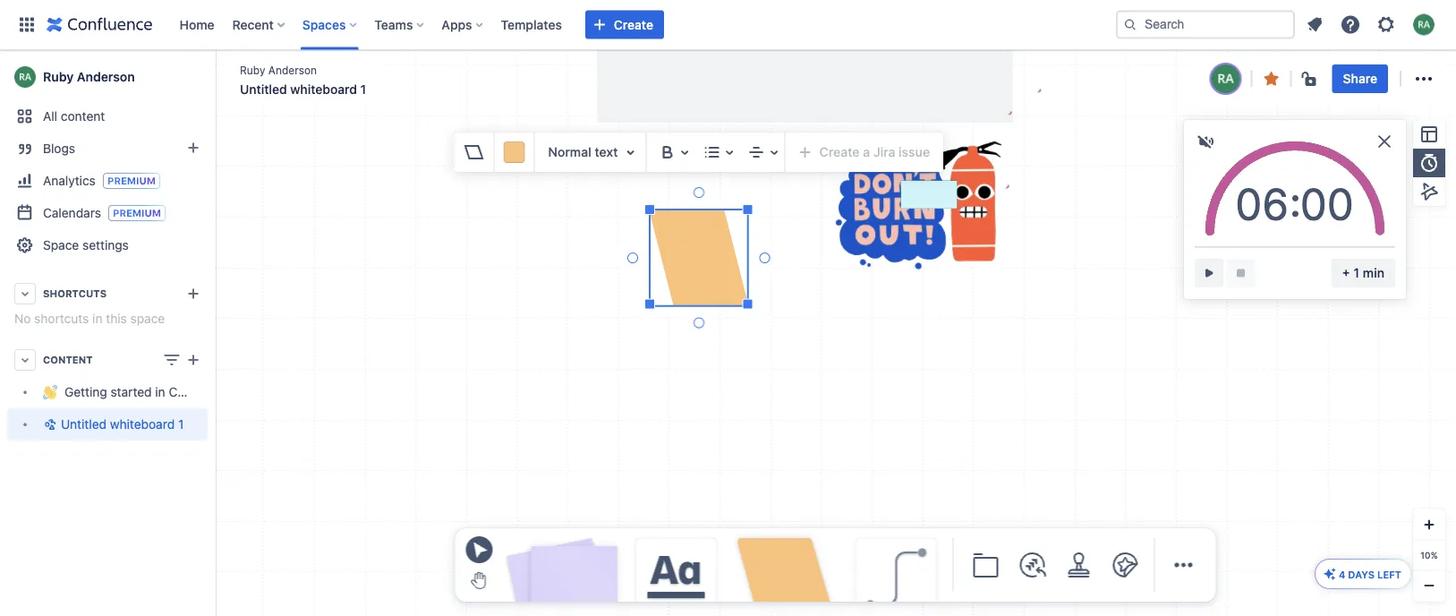 Task type: vqa. For each thing, say whether or not it's contained in the screenshot.
Apps popup button
yes



Task type: describe. For each thing, give the bounding box(es) containing it.
shortcuts
[[43, 288, 107, 300]]

teams button
[[369, 10, 431, 39]]

confluence
[[169, 385, 235, 399]]

no shortcuts in this space
[[14, 311, 165, 326]]

untitled inside space element
[[61, 417, 107, 432]]

in for shortcuts
[[92, 311, 103, 326]]

tree inside space element
[[7, 376, 235, 441]]

space
[[130, 311, 165, 326]]

change view image
[[161, 349, 183, 371]]

4 days left button
[[1316, 560, 1411, 588]]

premium icon image
[[1323, 567, 1338, 581]]

banner containing home
[[0, 0, 1457, 50]]

analytics
[[43, 173, 96, 188]]

started
[[111, 385, 152, 399]]

ruby for ruby anderson
[[43, 69, 74, 84]]

all content
[[43, 109, 105, 124]]

no
[[14, 311, 31, 326]]

getting
[[64, 385, 107, 399]]

home link
[[174, 10, 220, 39]]

create
[[614, 17, 654, 32]]

4
[[1340, 569, 1346, 580]]

recent button
[[227, 10, 292, 39]]

blogs
[[43, 141, 75, 156]]

shortcuts
[[34, 311, 89, 326]]

global element
[[11, 0, 1113, 50]]

templates
[[501, 17, 562, 32]]

share button
[[1333, 64, 1389, 93]]

anderson for ruby anderson untitled whiteboard 1
[[269, 64, 317, 76]]

4 days left
[[1340, 569, 1402, 580]]

settings icon image
[[1376, 14, 1398, 35]]

in for started
[[155, 385, 165, 399]]

analytics link
[[7, 165, 208, 197]]

collapse sidebar image
[[195, 59, 235, 95]]

ruby anderson image
[[1212, 64, 1241, 93]]

whiteboard inside space element
[[110, 417, 175, 432]]

days
[[1349, 569, 1375, 580]]

space settings
[[43, 238, 129, 253]]

unstar image
[[1261, 68, 1283, 90]]

left
[[1378, 569, 1402, 580]]

blogs link
[[7, 133, 208, 165]]

settings
[[82, 238, 129, 253]]

ruby for ruby anderson untitled whiteboard 1
[[240, 64, 266, 76]]

premium image for analytics
[[103, 173, 160, 189]]



Task type: locate. For each thing, give the bounding box(es) containing it.
no restrictions image
[[1301, 68, 1322, 90]]

1 down 'spaces' popup button in the top of the page
[[361, 82, 366, 97]]

tree
[[7, 376, 235, 441]]

apps
[[442, 17, 472, 32]]

anderson down 'spaces'
[[269, 64, 317, 76]]

1 vertical spatial whiteboard
[[110, 417, 175, 432]]

1 vertical spatial 1
[[178, 417, 184, 432]]

all
[[43, 109, 57, 124]]

tree containing getting started in confluence
[[7, 376, 235, 441]]

home
[[180, 17, 215, 32]]

0 horizontal spatial ruby anderson link
[[7, 59, 208, 95]]

untitled whiteboard 1 link
[[7, 408, 208, 441]]

anderson inside ruby anderson untitled whiteboard 1
[[269, 64, 317, 76]]

in
[[92, 311, 103, 326], [155, 385, 165, 399]]

1 horizontal spatial whiteboard
[[290, 82, 357, 97]]

calendars
[[43, 205, 101, 220]]

ruby right collapse sidebar icon
[[240, 64, 266, 76]]

confluence image
[[47, 14, 153, 35], [47, 14, 153, 35]]

premium image inside calendars link
[[108, 205, 166, 221]]

1 horizontal spatial anderson
[[269, 64, 317, 76]]

create a blog image
[[183, 137, 204, 159]]

ruby inside ruby anderson untitled whiteboard 1
[[240, 64, 266, 76]]

search image
[[1124, 17, 1138, 32]]

banner
[[0, 0, 1457, 50]]

whiteboard inside ruby anderson untitled whiteboard 1
[[290, 82, 357, 97]]

create content image
[[183, 349, 204, 371]]

premium image for calendars
[[108, 205, 166, 221]]

0 vertical spatial 1
[[361, 82, 366, 97]]

untitled down getting
[[61, 417, 107, 432]]

untitled inside ruby anderson untitled whiteboard 1
[[240, 82, 287, 97]]

0 horizontal spatial untitled
[[61, 417, 107, 432]]

anderson up all content 'link'
[[77, 69, 135, 84]]

premium image down blogs link
[[103, 173, 160, 189]]

in right 'started'
[[155, 385, 165, 399]]

add shortcut image
[[183, 283, 204, 304]]

your profile and preferences image
[[1414, 14, 1435, 35]]

0 vertical spatial in
[[92, 311, 103, 326]]

0 horizontal spatial in
[[92, 311, 103, 326]]

0 horizontal spatial whiteboard
[[110, 417, 175, 432]]

whiteboard down 'getting started in confluence' at the left of page
[[110, 417, 175, 432]]

anderson inside "link"
[[77, 69, 135, 84]]

anderson for ruby anderson
[[77, 69, 135, 84]]

premium image down analytics link
[[108, 205, 166, 221]]

untitled right collapse sidebar icon
[[240, 82, 287, 97]]

space
[[43, 238, 79, 253]]

spaces
[[303, 17, 346, 32]]

more actions image
[[1414, 68, 1435, 90]]

ruby inside "link"
[[43, 69, 74, 84]]

ruby anderson link inside space element
[[7, 59, 208, 95]]

1 vertical spatial in
[[155, 385, 165, 399]]

1 horizontal spatial 1
[[361, 82, 366, 97]]

ruby up all
[[43, 69, 74, 84]]

1 vertical spatial untitled
[[61, 417, 107, 432]]

anderson
[[269, 64, 317, 76], [77, 69, 135, 84]]

content
[[61, 109, 105, 124]]

spaces button
[[297, 10, 364, 39]]

apps button
[[436, 10, 490, 39]]

0 vertical spatial whiteboard
[[290, 82, 357, 97]]

1 horizontal spatial in
[[155, 385, 165, 399]]

1 horizontal spatial ruby anderson link
[[240, 62, 317, 78]]

1
[[361, 82, 366, 97], [178, 417, 184, 432]]

1 horizontal spatial untitled
[[240, 82, 287, 97]]

calendars link
[[7, 197, 208, 229]]

0 horizontal spatial 1
[[178, 417, 184, 432]]

0 horizontal spatial ruby
[[43, 69, 74, 84]]

untitled whiteboard 1
[[61, 417, 184, 432]]

1 inside 'tree'
[[178, 417, 184, 432]]

ruby anderson link down recent dropdown button
[[240, 62, 317, 78]]

1 down confluence
[[178, 417, 184, 432]]

whiteboard down 'spaces'
[[290, 82, 357, 97]]

Search field
[[1117, 10, 1296, 39]]

recent
[[232, 17, 274, 32]]

in left this
[[92, 311, 103, 326]]

getting started in confluence
[[64, 385, 235, 399]]

help icon image
[[1341, 14, 1362, 35]]

shortcuts button
[[7, 278, 208, 310]]

this
[[106, 311, 127, 326]]

create button
[[586, 10, 664, 39]]

ruby anderson untitled whiteboard 1
[[240, 64, 366, 97]]

getting started in confluence link
[[7, 376, 235, 408]]

ruby anderson link up all content 'link'
[[7, 59, 208, 95]]

templates link
[[496, 10, 568, 39]]

ruby
[[240, 64, 266, 76], [43, 69, 74, 84]]

share
[[1344, 71, 1378, 86]]

1 vertical spatial premium image
[[108, 205, 166, 221]]

1 inside ruby anderson untitled whiteboard 1
[[361, 82, 366, 97]]

0 horizontal spatial anderson
[[77, 69, 135, 84]]

all content link
[[7, 100, 208, 133]]

1 horizontal spatial ruby
[[240, 64, 266, 76]]

content button
[[7, 344, 208, 376]]

whiteboard
[[290, 82, 357, 97], [110, 417, 175, 432]]

0 vertical spatial untitled
[[240, 82, 287, 97]]

space settings link
[[7, 229, 208, 261]]

0 vertical spatial premium image
[[103, 173, 160, 189]]

space element
[[0, 50, 235, 616]]

premium image inside analytics link
[[103, 173, 160, 189]]

ruby anderson
[[43, 69, 135, 84]]

notification icon image
[[1305, 14, 1326, 35]]

appswitcher icon image
[[16, 14, 38, 35]]

untitled
[[240, 82, 287, 97], [61, 417, 107, 432]]

premium image
[[103, 173, 160, 189], [108, 205, 166, 221]]

ruby anderson link
[[7, 59, 208, 95], [240, 62, 317, 78]]

teams
[[375, 17, 413, 32]]

content
[[43, 354, 93, 366]]



